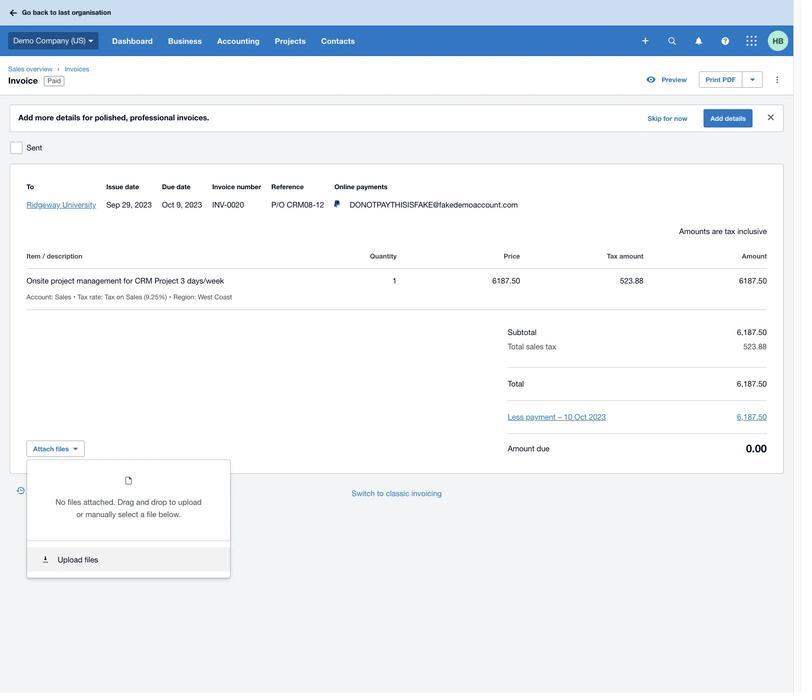 Task type: vqa. For each thing, say whether or not it's contained in the screenshot.


Task type: locate. For each thing, give the bounding box(es) containing it.
files down the show history and notes
[[68, 498, 81, 507]]

files inside popup button
[[56, 445, 69, 453]]

cell containing region
[[173, 294, 236, 301]]

2 cell from the left
[[78, 294, 173, 301]]

onsite project management for crm project 3 days/week cell
[[27, 275, 273, 287]]

files for upload
[[85, 556, 98, 565]]

oct
[[162, 201, 175, 209], [575, 413, 587, 422]]

add left more on the top of the page
[[18, 113, 33, 122]]

2 6187.50 from the left
[[740, 277, 767, 285]]

0 vertical spatial files
[[56, 445, 69, 453]]

1 horizontal spatial 523.88
[[744, 343, 767, 351]]

amounts are tax inclusive
[[680, 227, 767, 236]]

add for add more details for polished, professional invoices.
[[18, 113, 33, 122]]

2023 right 9,
[[185, 201, 202, 209]]

navigation
[[105, 26, 636, 56]]

2 horizontal spatial sales
[[126, 294, 142, 301]]

item
[[27, 252, 41, 260]]

2 horizontal spatial for
[[664, 114, 673, 123]]

sales overview
[[8, 65, 53, 73]]

and inside 'no files attached.     drag and drop to upload or manually select a file below.'
[[136, 498, 149, 507]]

0 horizontal spatial 523.88
[[620, 277, 644, 285]]

1 6187.50 from the left
[[493, 277, 520, 285]]

0 horizontal spatial tax
[[546, 343, 557, 351]]

demo
[[13, 36, 34, 45]]

ridgeway university link
[[27, 201, 96, 209]]

1 horizontal spatial :
[[101, 294, 103, 301]]

2 total from the top
[[508, 380, 524, 389]]

to left last
[[50, 8, 57, 16]]

details left close image
[[725, 114, 746, 123]]

0 vertical spatial amount
[[743, 252, 767, 260]]

1 vertical spatial files
[[68, 498, 81, 507]]

1 horizontal spatial 2023
[[185, 201, 202, 209]]

rate
[[90, 294, 101, 301]]

to right switch
[[377, 490, 384, 498]]

1 horizontal spatial 6187.50
[[740, 277, 767, 285]]

skip for now button
[[642, 110, 694, 127]]

group
[[27, 461, 230, 578]]

details inside button
[[725, 114, 746, 123]]

or
[[76, 511, 83, 519]]

0 vertical spatial and
[[74, 488, 85, 496]]

date right issue
[[125, 183, 139, 191]]

2 vertical spatial 6,187.50
[[737, 413, 767, 422]]

for inside cell
[[124, 277, 133, 285]]

0 horizontal spatial svg image
[[696, 37, 702, 45]]

2 6187.50 cell from the left
[[644, 275, 767, 287]]

number
[[237, 183, 261, 191]]

1 vertical spatial row
[[27, 269, 767, 310]]

tax for sales
[[546, 343, 557, 351]]

1 row from the top
[[27, 250, 767, 269]]

2 horizontal spatial to
[[377, 490, 384, 498]]

tax amount column header
[[520, 250, 644, 262]]

0 horizontal spatial for
[[82, 113, 93, 122]]

attach files
[[33, 445, 69, 453]]

: for account
[[51, 294, 53, 301]]

sales down project
[[55, 294, 71, 301]]

cell down project
[[27, 294, 78, 301]]

1 vertical spatial amount
[[508, 444, 535, 453]]

payments
[[357, 183, 388, 191]]

0 horizontal spatial oct
[[162, 201, 175, 209]]

reference
[[272, 183, 304, 191]]

6187.50 down inclusive on the right top of page
[[740, 277, 767, 285]]

6187.50 down price
[[493, 277, 520, 285]]

history
[[50, 488, 72, 496]]

account : sales
[[27, 294, 71, 301]]

manually
[[85, 511, 116, 519]]

and up a
[[136, 498, 149, 507]]

cell containing tax rate
[[78, 294, 173, 301]]

region
[[173, 294, 194, 301]]

0 horizontal spatial 2023
[[135, 201, 152, 209]]

523.88 cell
[[520, 275, 644, 287]]

2 horizontal spatial tax
[[607, 252, 618, 260]]

amount due
[[508, 444, 550, 453]]

classic
[[386, 490, 410, 498]]

for
[[82, 113, 93, 122], [664, 114, 673, 123], [124, 277, 133, 285]]

upload files button
[[27, 548, 230, 572]]

preview
[[662, 76, 687, 84]]

amount
[[743, 252, 767, 260], [508, 444, 535, 453]]

back
[[33, 8, 48, 16]]

1 vertical spatial invoice
[[212, 183, 235, 191]]

and left the notes
[[74, 488, 85, 496]]

oct 9, 2023
[[162, 201, 202, 209]]

0 vertical spatial 6,187.50
[[737, 328, 767, 337]]

tax left rate
[[78, 294, 88, 301]]

table
[[27, 238, 767, 310]]

0 horizontal spatial amount
[[508, 444, 535, 453]]

svg image
[[10, 9, 17, 16], [669, 37, 676, 45], [722, 37, 729, 45], [643, 38, 649, 44], [88, 40, 93, 42]]

for left polished,
[[82, 113, 93, 122]]

tax
[[607, 252, 618, 260], [78, 294, 88, 301], [105, 294, 115, 301]]

523.88 inside 'cell'
[[620, 277, 644, 285]]

tax amount
[[607, 252, 644, 260]]

tax for tax amount
[[607, 252, 618, 260]]

demo company (us)
[[13, 36, 86, 45]]

go
[[22, 8, 31, 16]]

–
[[558, 413, 562, 422]]

1 date from the left
[[125, 183, 139, 191]]

1 6,187.50 from the top
[[737, 328, 767, 337]]

1 : from the left
[[51, 294, 53, 301]]

group containing no files attached.     drag and drop to upload or manually select a file below.
[[27, 461, 230, 578]]

row up 1
[[27, 250, 767, 269]]

select
[[118, 511, 138, 519]]

1 6187.50 cell from the left
[[397, 275, 520, 287]]

to up below.
[[169, 498, 176, 507]]

sales left overview
[[8, 65, 24, 73]]

1 vertical spatial total
[[508, 380, 524, 389]]

contacts button
[[314, 26, 363, 56]]

professional
[[130, 113, 175, 122]]

files inside button
[[85, 556, 98, 565]]

6,187.50 link
[[737, 413, 767, 422]]

0 horizontal spatial :
[[51, 294, 53, 301]]

sales inside sales overview link
[[8, 65, 24, 73]]

1 vertical spatial oct
[[575, 413, 587, 422]]

business button
[[161, 26, 210, 56]]

add more details for polished, professional invoices. status
[[10, 105, 784, 132]]

oct left 9,
[[162, 201, 175, 209]]

now
[[675, 114, 688, 123]]

1 horizontal spatial tax
[[725, 227, 736, 236]]

print
[[706, 76, 721, 84]]

ridgeway university
[[27, 201, 96, 209]]

1 cell from the left
[[27, 294, 78, 301]]

0020
[[227, 201, 244, 209]]

sales
[[8, 65, 24, 73], [55, 294, 71, 301], [126, 294, 142, 301]]

1 vertical spatial 523.88
[[744, 343, 767, 351]]

cell down onsite project management for crm project 3 days/week
[[78, 294, 173, 301]]

6,187.50 for total
[[737, 380, 767, 389]]

date right the due
[[177, 183, 191, 191]]

invoicing
[[412, 490, 442, 498]]

details
[[56, 113, 80, 122], [725, 114, 746, 123]]

total down the subtotal
[[508, 343, 524, 351]]

total for total sales tax
[[508, 343, 524, 351]]

total up less
[[508, 380, 524, 389]]

1 horizontal spatial date
[[177, 183, 191, 191]]

9,
[[177, 201, 183, 209]]

organisation
[[72, 8, 111, 16]]

navigation containing dashboard
[[105, 26, 636, 56]]

0 vertical spatial invoice
[[8, 75, 38, 86]]

6187.50 cell
[[397, 275, 520, 287], [644, 275, 767, 287]]

files
[[56, 445, 69, 453], [68, 498, 81, 507], [85, 556, 98, 565]]

1 horizontal spatial add
[[711, 114, 724, 123]]

1
[[393, 277, 397, 285]]

0 vertical spatial row
[[27, 250, 767, 269]]

1 vertical spatial tax
[[546, 343, 557, 351]]

2023 right '10'
[[589, 413, 606, 422]]

0 vertical spatial oct
[[162, 201, 175, 209]]

description
[[47, 252, 82, 260]]

sales right on
[[126, 294, 142, 301]]

date for 29,
[[125, 183, 139, 191]]

1 horizontal spatial and
[[136, 498, 149, 507]]

1 cell
[[273, 275, 397, 287]]

0 horizontal spatial invoice
[[8, 75, 38, 86]]

2 date from the left
[[177, 183, 191, 191]]

3 : from the left
[[194, 294, 196, 301]]

files right upload
[[85, 556, 98, 565]]

6187.50
[[493, 277, 520, 285], [740, 277, 767, 285]]

3 cell from the left
[[173, 294, 236, 301]]

due
[[537, 444, 550, 453]]

tax left on
[[105, 294, 115, 301]]

total for total
[[508, 380, 524, 389]]

files inside 'no files attached.     drag and drop to upload or manually select a file below.'
[[68, 498, 81, 507]]

2023 for oct 9, 2023
[[185, 201, 202, 209]]

hb
[[773, 36, 784, 45]]

add inside button
[[711, 114, 724, 123]]

svg image left hb
[[747, 36, 757, 46]]

0 horizontal spatial and
[[74, 488, 85, 496]]

paid
[[48, 77, 61, 85]]

for left the now
[[664, 114, 673, 123]]

: left "west"
[[194, 294, 196, 301]]

svg image right (us)
[[88, 40, 93, 42]]

10
[[564, 413, 573, 422]]

6187.50 for first 6187.50 'cell'
[[493, 277, 520, 285]]

1 horizontal spatial sales
[[55, 294, 71, 301]]

tax right sales
[[546, 343, 557, 351]]

0 vertical spatial tax
[[725, 227, 736, 236]]

files right attach
[[56, 445, 69, 453]]

1 vertical spatial and
[[136, 498, 149, 507]]

1 horizontal spatial for
[[124, 277, 133, 285]]

show
[[31, 488, 48, 496]]

inclusive
[[738, 227, 767, 236]]

tax left the amount
[[607, 252, 618, 260]]

0 horizontal spatial date
[[125, 183, 139, 191]]

sep
[[106, 201, 120, 209]]

switch
[[352, 490, 375, 498]]

1 horizontal spatial amount
[[743, 252, 767, 260]]

0 vertical spatial 523.88
[[620, 277, 644, 285]]

amount left due
[[508, 444, 535, 453]]

6187.50 cell down the price column header
[[397, 275, 520, 287]]

amount down inclusive on the right top of page
[[743, 252, 767, 260]]

svg image up 'preview' "button"
[[643, 38, 649, 44]]

1 vertical spatial 6,187.50
[[737, 380, 767, 389]]

: down project
[[51, 294, 53, 301]]

2 6,187.50 from the top
[[737, 380, 767, 389]]

files for no
[[68, 498, 81, 507]]

row
[[27, 250, 767, 269], [27, 269, 767, 310]]

attach
[[33, 445, 54, 453]]

0 horizontal spatial tax
[[78, 294, 88, 301]]

invoice down sales overview link
[[8, 75, 38, 86]]

0 horizontal spatial 6187.50 cell
[[397, 275, 520, 287]]

dashboard link
[[105, 26, 161, 56]]

cell down days/week
[[173, 294, 236, 301]]

tax for tax rate : tax on sales (9.25%)
[[78, 294, 88, 301]]

1 horizontal spatial to
[[169, 498, 176, 507]]

no files attached.     drag and drop to upload or manually select a file below.
[[56, 498, 202, 519]]

row containing onsite project management for crm project 3 days/week
[[27, 269, 767, 310]]

polished,
[[95, 113, 128, 122]]

2 horizontal spatial :
[[194, 294, 196, 301]]

p/o
[[272, 201, 285, 209]]

inv-
[[212, 201, 227, 209]]

cell
[[27, 294, 78, 301], [78, 294, 173, 301], [173, 294, 236, 301]]

0 horizontal spatial add
[[18, 113, 33, 122]]

0 horizontal spatial to
[[50, 8, 57, 16]]

0 vertical spatial total
[[508, 343, 524, 351]]

1 total from the top
[[508, 343, 524, 351]]

details right more on the top of the page
[[56, 113, 80, 122]]

due
[[162, 183, 175, 191]]

svg image
[[747, 36, 757, 46], [696, 37, 702, 45]]

to inside 'no files attached.     drag and drop to upload or manually select a file below.'
[[169, 498, 176, 507]]

0 horizontal spatial sales
[[8, 65, 24, 73]]

tax right are
[[725, 227, 736, 236]]

1 horizontal spatial 6187.50 cell
[[644, 275, 767, 287]]

quantity
[[370, 252, 397, 260]]

to inside button
[[377, 490, 384, 498]]

tax inside column header
[[607, 252, 618, 260]]

2 vertical spatial files
[[85, 556, 98, 565]]

0 horizontal spatial 6187.50
[[493, 277, 520, 285]]

svg image up print pdf 'button'
[[696, 37, 702, 45]]

invoice up inv-
[[212, 183, 235, 191]]

sales
[[526, 343, 544, 351]]

2023 right 29, in the top left of the page
[[135, 201, 152, 209]]

2 row from the top
[[27, 269, 767, 310]]

row down quantity
[[27, 269, 767, 310]]

for left "crm"
[[124, 277, 133, 285]]

1 horizontal spatial details
[[725, 114, 746, 123]]

6187.50 cell down amount column header
[[644, 275, 767, 287]]

projects button
[[267, 26, 314, 56]]

banner
[[0, 0, 794, 56]]

amount inside column header
[[743, 252, 767, 260]]

notes
[[87, 488, 105, 496]]

add right the now
[[711, 114, 724, 123]]

svg image left go
[[10, 9, 17, 16]]

go back to last organisation
[[22, 8, 111, 16]]

:
[[51, 294, 53, 301], [101, 294, 103, 301], [194, 294, 196, 301]]

sales overview link
[[4, 64, 57, 75]]

oct right '10'
[[575, 413, 587, 422]]

: down management
[[101, 294, 103, 301]]

: for region
[[194, 294, 196, 301]]

1 horizontal spatial invoice
[[212, 183, 235, 191]]



Task type: describe. For each thing, give the bounding box(es) containing it.
invoices.
[[177, 113, 209, 122]]

switch to classic invoicing
[[352, 490, 442, 498]]

accounting
[[217, 36, 260, 45]]

to inside banner
[[50, 8, 57, 16]]

more invoice options image
[[767, 69, 788, 90]]

total sales tax
[[508, 343, 557, 351]]

invoice for invoice
[[8, 75, 38, 86]]

add details
[[711, 114, 746, 123]]

svg image up the 'pdf'
[[722, 37, 729, 45]]

price
[[504, 252, 520, 260]]

donotpaythisisfake@fakedemoaccount.com
[[350, 201, 518, 209]]

item / description column header
[[27, 250, 273, 262]]

file
[[147, 511, 157, 519]]

amount column header
[[644, 250, 767, 262]]

tax rate : tax on sales (9.25%)
[[78, 294, 167, 301]]

1 horizontal spatial oct
[[575, 413, 587, 422]]

projects
[[275, 36, 306, 45]]

amount for amount
[[743, 252, 767, 260]]

preview button
[[641, 71, 693, 88]]

last
[[58, 8, 70, 16]]

(us)
[[71, 36, 86, 45]]

demo company (us) button
[[0, 26, 105, 56]]

switch to classic invoicing button
[[344, 484, 450, 504]]

onsite
[[27, 277, 49, 285]]

cell containing account
[[27, 294, 78, 301]]

contacts
[[321, 36, 355, 45]]

for inside button
[[664, 114, 673, 123]]

0.00
[[746, 443, 767, 455]]

1 horizontal spatial tax
[[105, 294, 115, 301]]

invoice for invoice number
[[212, 183, 235, 191]]

subtotal
[[508, 328, 537, 337]]

table containing onsite project management for crm project 3 days/week
[[27, 238, 767, 310]]

on
[[117, 294, 124, 301]]

accounting button
[[210, 26, 267, 56]]

upload
[[178, 498, 202, 507]]

crm
[[135, 277, 152, 285]]

ridgeway
[[27, 201, 60, 209]]

dashboard
[[112, 36, 153, 45]]

close image
[[761, 107, 782, 128]]

coast
[[215, 294, 232, 301]]

drag
[[118, 498, 134, 507]]

show history and notes button
[[10, 484, 111, 500]]

banner containing hb
[[0, 0, 794, 56]]

drop
[[151, 498, 167, 507]]

online
[[335, 183, 355, 191]]

files for attach
[[56, 445, 69, 453]]

2 : from the left
[[101, 294, 103, 301]]

upload
[[58, 556, 83, 565]]

company
[[36, 36, 69, 45]]

3 6,187.50 from the top
[[737, 413, 767, 422]]

svg image inside go back to last organisation link
[[10, 9, 17, 16]]

for for add more details for polished, professional invoices.
[[82, 113, 93, 122]]

attached.
[[83, 498, 116, 507]]

6,187.50 for subtotal
[[737, 328, 767, 337]]

3
[[181, 277, 185, 285]]

to
[[27, 183, 34, 191]]

(9.25%)
[[144, 294, 167, 301]]

2 horizontal spatial 2023
[[589, 413, 606, 422]]

pdf
[[723, 76, 736, 84]]

sent
[[27, 143, 42, 152]]

for for onsite project management for crm project 3 days/week
[[124, 277, 133, 285]]

no
[[56, 498, 65, 507]]

svg image inside demo company (us) popup button
[[88, 40, 93, 42]]

1 horizontal spatial svg image
[[747, 36, 757, 46]]

navigation inside banner
[[105, 26, 636, 56]]

online payments
[[335, 183, 388, 191]]

inv-0020
[[212, 201, 244, 209]]

show history and notes
[[31, 488, 105, 496]]

add details button
[[704, 109, 753, 128]]

project
[[51, 277, 74, 285]]

item / description
[[27, 252, 82, 260]]

business
[[168, 36, 202, 45]]

row containing item / description
[[27, 250, 767, 269]]

add for add details
[[711, 114, 724, 123]]

more
[[35, 113, 54, 122]]

date for 9,
[[177, 183, 191, 191]]

amount
[[620, 252, 644, 260]]

0 horizontal spatial details
[[56, 113, 80, 122]]

payment
[[526, 413, 556, 422]]

days/week
[[187, 277, 224, 285]]

university
[[62, 201, 96, 209]]

hb button
[[768, 26, 794, 56]]

upload files
[[58, 556, 98, 565]]

and inside button
[[74, 488, 85, 496]]

12
[[316, 201, 324, 209]]

quantity column header
[[273, 250, 397, 262]]

2023 for sep 29, 2023
[[135, 201, 152, 209]]

go back to last organisation link
[[6, 4, 117, 22]]

print pdf button
[[699, 71, 743, 88]]

below.
[[159, 511, 181, 519]]

29,
[[122, 201, 133, 209]]

p/o crm08-12
[[272, 201, 324, 209]]

6187.50 for 1st 6187.50 'cell' from right
[[740, 277, 767, 285]]

invoice number
[[212, 183, 261, 191]]

amount for amount due
[[508, 444, 535, 453]]

/
[[43, 252, 45, 260]]

attach files button
[[27, 441, 85, 457]]

project
[[155, 277, 179, 285]]

price column header
[[397, 250, 520, 262]]

print pdf
[[706, 76, 736, 84]]

crm08-
[[287, 201, 316, 209]]

svg image up preview
[[669, 37, 676, 45]]

region : west coast
[[173, 294, 232, 301]]

a
[[141, 511, 145, 519]]

less payment – 10 oct 2023
[[508, 413, 606, 422]]

tax for are
[[725, 227, 736, 236]]



